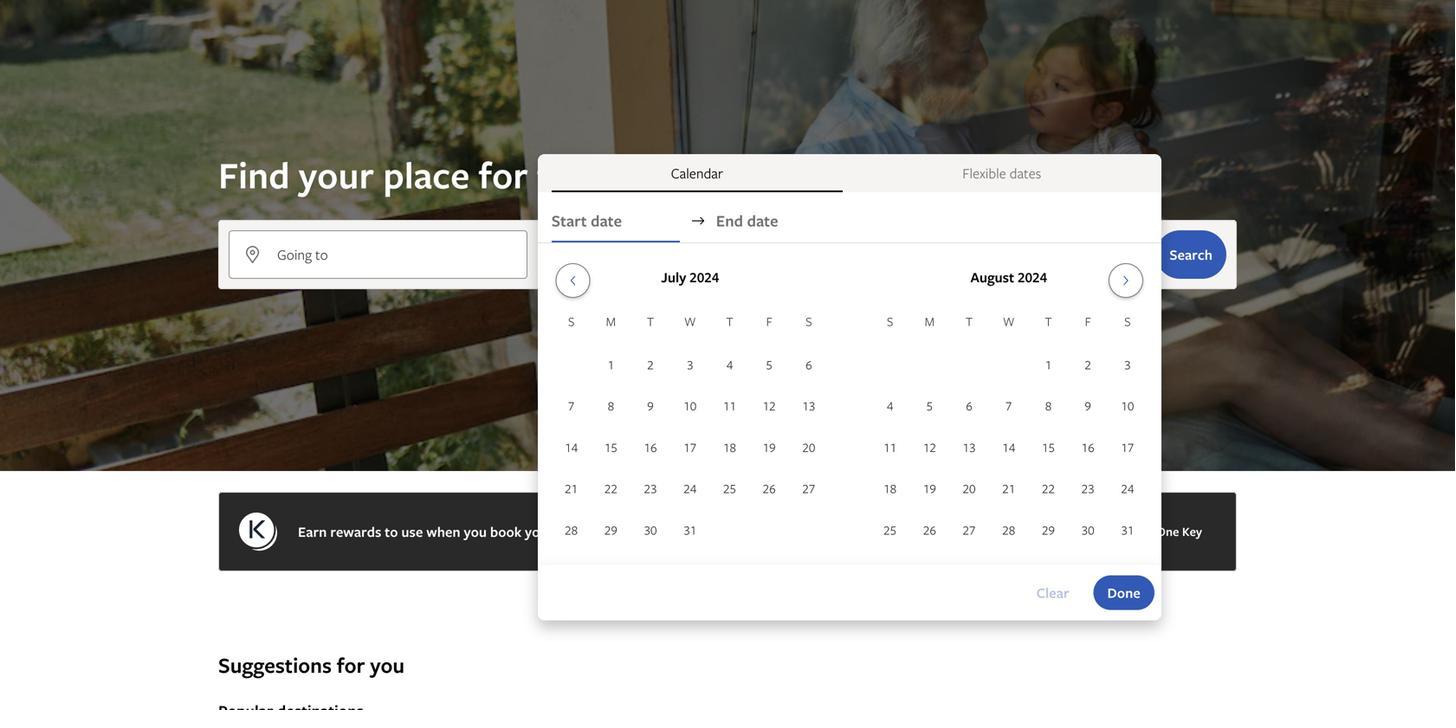 Task type: vqa. For each thing, say whether or not it's contained in the screenshot.


Task type: describe. For each thing, give the bounding box(es) containing it.
4 for bottommost the 4 button
[[887, 398, 894, 414]]

24 for 2nd 24 button from the right
[[684, 481, 697, 497]]

21 for second 21 button from right
[[565, 481, 578, 497]]

27 button inside july 2024 element
[[789, 469, 829, 509]]

1 vertical spatial you
[[370, 651, 405, 680]]

25 inside july 2024 element
[[724, 481, 737, 497]]

2 28 button from the left
[[990, 510, 1029, 550]]

2 30 button from the left
[[1069, 510, 1108, 550]]

1 30 button from the left
[[631, 510, 671, 550]]

11 inside july 2024 element
[[724, 398, 737, 414]]

0 horizontal spatial 20 button
[[789, 428, 829, 467]]

1 vertical spatial 13 button
[[950, 428, 990, 467]]

1 9 button from the left
[[631, 386, 671, 426]]

start date button
[[552, 199, 680, 243]]

1 horizontal spatial your
[[525, 523, 554, 542]]

6 for the bottom 6 button
[[966, 398, 973, 414]]

1 vertical spatial 4 button
[[871, 386, 910, 426]]

1 10 button from the left
[[671, 386, 710, 426]]

0 horizontal spatial 20
[[803, 439, 816, 456]]

0 horizontal spatial 13 button
[[789, 386, 829, 426]]

search
[[1170, 245, 1213, 264]]

recently viewed region
[[208, 624, 1248, 652]]

24 for 1st 24 button from right
[[1122, 481, 1135, 497]]

4 s from the left
[[1125, 313, 1131, 330]]

f for july 2024
[[767, 313, 773, 330]]

place
[[383, 150, 470, 200]]

25 inside august 2024 "element"
[[884, 522, 897, 538]]

1 horizontal spatial 12 button
[[910, 428, 950, 467]]

1 28 button from the left
[[552, 510, 591, 550]]

1 t from the left
[[647, 313, 654, 330]]

1 8 button from the left
[[591, 386, 631, 426]]

5 for left 5 button
[[766, 356, 773, 373]]

15 for 2nd 15 button from the right
[[605, 439, 618, 456]]

2 8 button from the left
[[1029, 386, 1069, 426]]

start
[[552, 210, 587, 231]]

13 inside july 2024 element
[[803, 398, 816, 414]]

17 inside august 2024 "element"
[[1122, 439, 1135, 456]]

8 inside august 2024 "element"
[[1046, 398, 1052, 414]]

2 9 button from the left
[[1069, 386, 1108, 426]]

date for end date
[[747, 210, 779, 231]]

earn rewards to use when you book your next getaway on vrbo, expedia, and hotels.com
[[298, 523, 854, 542]]

end date
[[716, 210, 779, 231]]

5 for the right 5 button
[[927, 398, 933, 414]]

and
[[756, 523, 779, 542]]

start date
[[552, 210, 622, 231]]

1 horizontal spatial you
[[464, 523, 487, 542]]

3 button for july 2024
[[671, 345, 710, 385]]

9 inside august 2024 "element"
[[1085, 398, 1092, 414]]

12 inside august 2024 "element"
[[924, 439, 937, 456]]

1 vertical spatial for
[[337, 651, 365, 680]]

0 horizontal spatial 5 button
[[750, 345, 789, 385]]

application inside wizard region
[[552, 257, 1148, 552]]

1 horizontal spatial 26 button
[[910, 510, 950, 550]]

search button
[[1156, 231, 1227, 279]]

2 15 button from the left
[[1029, 428, 1069, 467]]

end date button
[[716, 199, 845, 243]]

flexible
[[963, 164, 1007, 183]]

3 s from the left
[[887, 313, 894, 330]]

vrbo,
[[663, 523, 697, 542]]

flexible dates link
[[857, 154, 1148, 192]]

1 15 button from the left
[[591, 428, 631, 467]]

0 horizontal spatial 18 button
[[710, 428, 750, 467]]

suggestions for you
[[218, 651, 405, 680]]

1 vertical spatial 19 button
[[910, 469, 950, 509]]

11 inside august 2024 "element"
[[884, 439, 897, 456]]

18 for 18 button to the left
[[724, 439, 737, 456]]

27 inside july 2024 element
[[803, 481, 816, 497]]

1 horizontal spatial 11 button
[[871, 428, 910, 467]]

2 14 button from the left
[[990, 428, 1029, 467]]

hotels.com
[[783, 523, 854, 542]]

0 vertical spatial 4 button
[[710, 345, 750, 385]]

1 horizontal spatial 18 button
[[871, 469, 910, 509]]

dates
[[1010, 164, 1042, 183]]

0 vertical spatial 19 button
[[750, 428, 789, 467]]

7 button inside july 2024 element
[[552, 386, 591, 426]]

next month image
[[1116, 274, 1137, 288]]

23 inside july 2024 element
[[644, 481, 657, 497]]

find your place for together
[[218, 150, 680, 200]]

25 button inside july 2024 element
[[710, 469, 750, 509]]

w for july
[[685, 313, 696, 330]]

1 16 button from the left
[[631, 428, 671, 467]]

together
[[537, 150, 680, 200]]

23 inside august 2024 "element"
[[1082, 481, 1095, 497]]

27 inside august 2024 "element"
[[963, 522, 976, 538]]

1 23 button from the left
[[631, 469, 671, 509]]

17 button inside july 2024 element
[[671, 428, 710, 467]]

19 inside august 2024 "element"
[[924, 481, 937, 497]]

20 button inside "element"
[[950, 469, 990, 509]]

2 23 button from the left
[[1069, 469, 1108, 509]]

m for august 2024
[[925, 313, 935, 330]]

17 inside july 2024 element
[[684, 439, 697, 456]]

when
[[427, 523, 461, 542]]

15 for first 15 button from right
[[1042, 439, 1055, 456]]

30 for first the 30 button from the left
[[644, 522, 657, 538]]

tab list inside wizard region
[[538, 154, 1162, 192]]

2 29 button from the left
[[1029, 510, 1069, 550]]

calendar
[[671, 164, 724, 183]]

13 inside august 2024 "element"
[[963, 439, 976, 456]]

m for july 2024
[[606, 313, 616, 330]]

find
[[218, 150, 290, 200]]

19 inside july 2024 element
[[763, 439, 776, 456]]

to
[[385, 523, 398, 542]]



Task type: locate. For each thing, give the bounding box(es) containing it.
w inside july 2024 element
[[685, 313, 696, 330]]

19 button
[[750, 428, 789, 467], [910, 469, 950, 509]]

1 horizontal spatial 25 button
[[871, 510, 910, 550]]

0 horizontal spatial for
[[337, 651, 365, 680]]

3
[[687, 356, 694, 373], [1125, 356, 1131, 373]]

0 horizontal spatial 19
[[763, 439, 776, 456]]

21 inside july 2024 element
[[565, 481, 578, 497]]

your right find
[[299, 150, 374, 200]]

1 vertical spatial 18 button
[[871, 469, 910, 509]]

0 horizontal spatial 11 button
[[710, 386, 750, 426]]

1 9 from the left
[[648, 398, 654, 414]]

done
[[1108, 584, 1141, 603]]

2 s from the left
[[806, 313, 812, 330]]

6 for the top 6 button
[[806, 356, 813, 373]]

t
[[647, 313, 654, 330], [726, 313, 734, 330], [966, 313, 973, 330], [1045, 313, 1053, 330]]

0 horizontal spatial 29
[[605, 522, 618, 538]]

1 horizontal spatial 28
[[1003, 522, 1016, 538]]

31 for first '31' button from the left
[[684, 522, 697, 538]]

12 inside july 2024 element
[[763, 398, 776, 414]]

1 horizontal spatial 30
[[1082, 522, 1095, 538]]

0 horizontal spatial 28
[[565, 522, 578, 538]]

your left next
[[525, 523, 554, 542]]

1 28 from the left
[[565, 522, 578, 538]]

1 vertical spatial 5 button
[[910, 386, 950, 426]]

1
[[608, 356, 614, 373], [1046, 356, 1052, 373]]

1 vertical spatial 11 button
[[871, 428, 910, 467]]

1 29 from the left
[[605, 522, 618, 538]]

1 horizontal spatial 8
[[1046, 398, 1052, 414]]

1 horizontal spatial 2024
[[1018, 268, 1048, 287]]

2024 for july 2024
[[690, 268, 719, 287]]

you
[[464, 523, 487, 542], [370, 651, 405, 680]]

previous month image
[[563, 274, 583, 288]]

0 vertical spatial 12 button
[[750, 386, 789, 426]]

0 horizontal spatial 18
[[724, 439, 737, 456]]

2 for july 2024
[[648, 356, 654, 373]]

31 inside july 2024 element
[[684, 522, 697, 538]]

1 horizontal spatial 6 button
[[950, 386, 990, 426]]

1 2 button from the left
[[631, 345, 671, 385]]

0 vertical spatial 19
[[763, 439, 776, 456]]

2 22 from the left
[[1042, 481, 1055, 497]]

2 9 from the left
[[1085, 398, 1092, 414]]

9 button
[[631, 386, 671, 426], [1069, 386, 1108, 426]]

0 vertical spatial 5
[[766, 356, 773, 373]]

0 horizontal spatial 25 button
[[710, 469, 750, 509]]

15
[[605, 439, 618, 456], [1042, 439, 1055, 456]]

4 inside august 2024 "element"
[[887, 398, 894, 414]]

1 vertical spatial 12 button
[[910, 428, 950, 467]]

1 17 from the left
[[684, 439, 697, 456]]

2 31 from the left
[[1122, 522, 1135, 538]]

20 button
[[789, 428, 829, 467], [950, 469, 990, 509]]

calendar link
[[552, 154, 843, 192]]

2 28 from the left
[[1003, 522, 1016, 538]]

2 for august 2024
[[1085, 356, 1092, 373]]

1 vertical spatial your
[[525, 523, 554, 542]]

10 for 1st 10 button from left
[[684, 398, 697, 414]]

18 inside august 2024 "element"
[[884, 481, 897, 497]]

2 3 button from the left
[[1108, 345, 1148, 385]]

5
[[766, 356, 773, 373], [927, 398, 933, 414]]

17 button
[[671, 428, 710, 467], [1108, 428, 1148, 467]]

2 31 button from the left
[[1108, 510, 1148, 550]]

4 button
[[710, 345, 750, 385], [871, 386, 910, 426]]

0 horizontal spatial 23 button
[[631, 469, 671, 509]]

w for august
[[1004, 313, 1015, 330]]

18 inside july 2024 element
[[724, 439, 737, 456]]

1 23 from the left
[[644, 481, 657, 497]]

10 button
[[671, 386, 710, 426], [1108, 386, 1148, 426]]

date inside end date button
[[747, 210, 779, 231]]

14 inside august 2024 "element"
[[1003, 439, 1016, 456]]

1 horizontal spatial 6
[[966, 398, 973, 414]]

2 16 from the left
[[1082, 439, 1095, 456]]

suggestions
[[218, 651, 332, 680]]

2024 for august 2024
[[1018, 268, 1048, 287]]

22 inside august 2024 "element"
[[1042, 481, 1055, 497]]

2 1 button from the left
[[1029, 345, 1069, 385]]

23 button
[[631, 469, 671, 509], [1069, 469, 1108, 509]]

31 button up done button
[[1108, 510, 1148, 550]]

1 horizontal spatial 31 button
[[1108, 510, 1148, 550]]

0 horizontal spatial date
[[591, 210, 622, 231]]

july 2024 element
[[552, 312, 829, 552]]

2 3 from the left
[[1125, 356, 1131, 373]]

directional image
[[690, 213, 706, 229]]

1 horizontal spatial 21 button
[[990, 469, 1029, 509]]

0 horizontal spatial 25
[[724, 481, 737, 497]]

1 horizontal spatial 4
[[887, 398, 894, 414]]

1 14 button from the left
[[552, 428, 591, 467]]

1 7 button from the left
[[552, 386, 591, 426]]

10
[[684, 398, 697, 414], [1122, 398, 1135, 414]]

0 horizontal spatial 30 button
[[631, 510, 671, 550]]

0 horizontal spatial 11
[[724, 398, 737, 414]]

16 inside july 2024 element
[[644, 439, 657, 456]]

0 horizontal spatial m
[[606, 313, 616, 330]]

1 17 button from the left
[[671, 428, 710, 467]]

0 vertical spatial 6 button
[[789, 345, 829, 385]]

8 button
[[591, 386, 631, 426], [1029, 386, 1069, 426]]

1 21 button from the left
[[552, 469, 591, 509]]

1 14 from the left
[[565, 439, 578, 456]]

25 button inside august 2024 "element"
[[871, 510, 910, 550]]

15 inside august 2024 "element"
[[1042, 439, 1055, 456]]

9 inside july 2024 element
[[648, 398, 654, 414]]

4 for topmost the 4 button
[[727, 356, 733, 373]]

0 horizontal spatial 27 button
[[789, 469, 829, 509]]

tab list containing calendar
[[538, 154, 1162, 192]]

6
[[806, 356, 813, 373], [966, 398, 973, 414]]

0 horizontal spatial 31 button
[[671, 510, 710, 550]]

0 horizontal spatial 7
[[568, 398, 575, 414]]

1 horizontal spatial 25
[[884, 522, 897, 538]]

1 button
[[591, 345, 631, 385], [1029, 345, 1069, 385]]

end
[[716, 210, 744, 231]]

2 t from the left
[[726, 313, 734, 330]]

0 vertical spatial 11
[[724, 398, 737, 414]]

10 for second 10 button from the left
[[1122, 398, 1135, 414]]

14
[[565, 439, 578, 456], [1003, 439, 1016, 456]]

0 vertical spatial 20
[[803, 439, 816, 456]]

25 button right hotels.com
[[871, 510, 910, 550]]

2
[[648, 356, 654, 373], [1085, 356, 1092, 373]]

30 button left the expedia,
[[631, 510, 671, 550]]

2 f from the left
[[1085, 313, 1092, 330]]

1 24 button from the left
[[671, 469, 710, 509]]

1 horizontal spatial 19
[[924, 481, 937, 497]]

1 w from the left
[[685, 313, 696, 330]]

1 vertical spatial 25 button
[[871, 510, 910, 550]]

m inside july 2024 element
[[606, 313, 616, 330]]

30 inside july 2024 element
[[644, 522, 657, 538]]

24 button
[[671, 469, 710, 509], [1108, 469, 1148, 509]]

21 button
[[552, 469, 591, 509], [990, 469, 1029, 509]]

31 button right on at the left of page
[[671, 510, 710, 550]]

on
[[643, 523, 659, 542]]

2 17 from the left
[[1122, 439, 1135, 456]]

your inside wizard region
[[299, 150, 374, 200]]

1 horizontal spatial 9 button
[[1069, 386, 1108, 426]]

13 button
[[789, 386, 829, 426], [950, 428, 990, 467]]

1 horizontal spatial 11
[[884, 439, 897, 456]]

1 f from the left
[[767, 313, 773, 330]]

date right the end
[[747, 210, 779, 231]]

7 button
[[552, 386, 591, 426], [990, 386, 1029, 426]]

1 horizontal spatial 29 button
[[1029, 510, 1069, 550]]

application containing july 2024
[[552, 257, 1148, 552]]

31 button
[[671, 510, 710, 550], [1108, 510, 1148, 550]]

2 1 from the left
[[1046, 356, 1052, 373]]

4 t from the left
[[1045, 313, 1053, 330]]

17
[[684, 439, 697, 456], [1122, 439, 1135, 456]]

27 button
[[789, 469, 829, 509], [950, 510, 990, 550]]

10 inside july 2024 element
[[684, 398, 697, 414]]

august
[[971, 268, 1015, 287]]

1 vertical spatial 19
[[924, 481, 937, 497]]

16 inside august 2024 "element"
[[1082, 439, 1095, 456]]

earn
[[298, 523, 327, 542]]

1 3 from the left
[[687, 356, 694, 373]]

13
[[803, 398, 816, 414], [963, 439, 976, 456]]

1 2024 from the left
[[690, 268, 719, 287]]

2 10 from the left
[[1122, 398, 1135, 414]]

0 horizontal spatial 26 button
[[750, 469, 789, 509]]

0 vertical spatial 27
[[803, 481, 816, 497]]

1 horizontal spatial 14
[[1003, 439, 1016, 456]]

3 button for august 2024
[[1108, 345, 1148, 385]]

6 button
[[789, 345, 829, 385], [950, 386, 990, 426]]

2024
[[690, 268, 719, 287], [1018, 268, 1048, 287]]

1 horizontal spatial 17
[[1122, 439, 1135, 456]]

7 inside august 2024 "element"
[[1006, 398, 1013, 414]]

7 for 7 "button" inside the july 2024 element
[[568, 398, 575, 414]]

0 horizontal spatial 21
[[565, 481, 578, 497]]

2 29 from the left
[[1042, 522, 1055, 538]]

28 inside august 2024 "element"
[[1003, 522, 1016, 538]]

for right suggestions
[[337, 651, 365, 680]]

29 inside july 2024 element
[[605, 522, 618, 538]]

2 17 button from the left
[[1108, 428, 1148, 467]]

20
[[803, 439, 816, 456], [963, 481, 976, 497]]

1 10 from the left
[[684, 398, 697, 414]]

1 for july 2024
[[608, 356, 614, 373]]

11
[[724, 398, 737, 414], [884, 439, 897, 456]]

1 s from the left
[[568, 313, 575, 330]]

17 button inside august 2024 "element"
[[1108, 428, 1148, 467]]

15 button
[[591, 428, 631, 467], [1029, 428, 1069, 467]]

15 inside july 2024 element
[[605, 439, 618, 456]]

1 button for july 2024
[[591, 345, 631, 385]]

3 for july 2024
[[687, 356, 694, 373]]

2 m from the left
[[925, 313, 935, 330]]

2 button
[[631, 345, 671, 385], [1069, 345, 1108, 385]]

1 horizontal spatial 20 button
[[950, 469, 990, 509]]

getaway
[[588, 523, 640, 542]]

10 inside august 2024 "element"
[[1122, 398, 1135, 414]]

1 horizontal spatial 9
[[1085, 398, 1092, 414]]

2 10 button from the left
[[1108, 386, 1148, 426]]

1 horizontal spatial 24
[[1122, 481, 1135, 497]]

9
[[648, 398, 654, 414], [1085, 398, 1092, 414]]

3 for august 2024
[[1125, 356, 1131, 373]]

m inside august 2024 "element"
[[925, 313, 935, 330]]

18 button
[[710, 428, 750, 467], [871, 469, 910, 509]]

26 inside july 2024 element
[[763, 481, 776, 497]]

25 up the expedia,
[[724, 481, 737, 497]]

22
[[605, 481, 618, 497], [1042, 481, 1055, 497]]

14 inside july 2024 element
[[565, 439, 578, 456]]

w down august 2024
[[1004, 313, 1015, 330]]

30 left vrbo,
[[644, 522, 657, 538]]

1 horizontal spatial 24 button
[[1108, 469, 1148, 509]]

date for start date
[[591, 210, 622, 231]]

2 24 from the left
[[1122, 481, 1135, 497]]

30 up done button
[[1082, 522, 1095, 538]]

1 m from the left
[[606, 313, 616, 330]]

rewards
[[330, 523, 382, 542]]

29 button
[[591, 510, 631, 550], [1029, 510, 1069, 550]]

f inside july 2024 element
[[767, 313, 773, 330]]

1 1 from the left
[[608, 356, 614, 373]]

0 horizontal spatial 16 button
[[631, 428, 671, 467]]

0 vertical spatial you
[[464, 523, 487, 542]]

28
[[565, 522, 578, 538], [1003, 522, 1016, 538]]

july 2024
[[661, 268, 719, 287]]

25 right hotels.com
[[884, 522, 897, 538]]

0 horizontal spatial 8
[[608, 398, 614, 414]]

for inside wizard region
[[479, 150, 528, 200]]

0 horizontal spatial 30
[[644, 522, 657, 538]]

2 23 from the left
[[1082, 481, 1095, 497]]

date
[[591, 210, 622, 231], [747, 210, 779, 231]]

2 inside "element"
[[1085, 356, 1092, 373]]

0 vertical spatial 18
[[724, 439, 737, 456]]

14 button
[[552, 428, 591, 467], [990, 428, 1029, 467]]

0 horizontal spatial 17 button
[[671, 428, 710, 467]]

21 inside august 2024 "element"
[[1003, 481, 1016, 497]]

s
[[568, 313, 575, 330], [806, 313, 812, 330], [887, 313, 894, 330], [1125, 313, 1131, 330]]

1 horizontal spatial 5
[[927, 398, 933, 414]]

6 inside july 2024 element
[[806, 356, 813, 373]]

25 button
[[710, 469, 750, 509], [871, 510, 910, 550]]

0 horizontal spatial 17
[[684, 439, 697, 456]]

2024 right august
[[1018, 268, 1048, 287]]

1 button for august 2024
[[1029, 345, 1069, 385]]

24 inside "element"
[[1122, 481, 1135, 497]]

1 7 from the left
[[568, 398, 575, 414]]

done button
[[1094, 576, 1155, 611]]

1 30 from the left
[[644, 522, 657, 538]]

3 t from the left
[[966, 313, 973, 330]]

2 2024 from the left
[[1018, 268, 1048, 287]]

18 for rightmost 18 button
[[884, 481, 897, 497]]

25
[[724, 481, 737, 497], [884, 522, 897, 538]]

0 horizontal spatial 7 button
[[552, 386, 591, 426]]

1 16 from the left
[[644, 439, 657, 456]]

1 vertical spatial 27 button
[[950, 510, 990, 550]]

26 inside august 2024 "element"
[[924, 522, 937, 538]]

1 inside july 2024 element
[[608, 356, 614, 373]]

1 horizontal spatial 19 button
[[910, 469, 950, 509]]

1 horizontal spatial 12
[[924, 439, 937, 456]]

1 vertical spatial 6 button
[[950, 386, 990, 426]]

8
[[608, 398, 614, 414], [1046, 398, 1052, 414]]

1 2 from the left
[[648, 356, 654, 373]]

1 horizontal spatial 18
[[884, 481, 897, 497]]

1 21 from the left
[[565, 481, 578, 497]]

1 31 from the left
[[684, 522, 697, 538]]

w inside august 2024 "element"
[[1004, 313, 1015, 330]]

11 button
[[710, 386, 750, 426], [871, 428, 910, 467]]

1 1 button from the left
[[591, 345, 631, 385]]

date right the start
[[591, 210, 622, 231]]

1 22 button from the left
[[591, 469, 631, 509]]

0 vertical spatial 11 button
[[710, 386, 750, 426]]

2 date from the left
[[747, 210, 779, 231]]

1 vertical spatial 20
[[963, 481, 976, 497]]

16
[[644, 439, 657, 456], [1082, 439, 1095, 456]]

0 horizontal spatial 1 button
[[591, 345, 631, 385]]

0 horizontal spatial 3 button
[[671, 345, 710, 385]]

2 8 from the left
[[1046, 398, 1052, 414]]

30
[[644, 522, 657, 538], [1082, 522, 1095, 538]]

w down july 2024
[[685, 313, 696, 330]]

26 button
[[750, 469, 789, 509], [910, 510, 950, 550]]

2 14 from the left
[[1003, 439, 1016, 456]]

28 button
[[552, 510, 591, 550], [990, 510, 1029, 550]]

1 8 from the left
[[608, 398, 614, 414]]

july
[[661, 268, 687, 287]]

2 15 from the left
[[1042, 439, 1055, 456]]

1 15 from the left
[[605, 439, 618, 456]]

next
[[557, 523, 585, 542]]

1 date from the left
[[591, 210, 622, 231]]

27 button inside august 2024 "element"
[[950, 510, 990, 550]]

your
[[299, 150, 374, 200], [525, 523, 554, 542]]

1 horizontal spatial 16 button
[[1069, 428, 1108, 467]]

2 2 from the left
[[1085, 356, 1092, 373]]

1 horizontal spatial 17 button
[[1108, 428, 1148, 467]]

5 inside july 2024 element
[[766, 356, 773, 373]]

30 for first the 30 button from right
[[1082, 522, 1095, 538]]

2 2 button from the left
[[1069, 345, 1108, 385]]

6 inside august 2024 "element"
[[966, 398, 973, 414]]

7 inside july 2024 element
[[568, 398, 575, 414]]

4
[[727, 356, 733, 373], [887, 398, 894, 414]]

31 left the expedia,
[[684, 522, 697, 538]]

use
[[402, 523, 423, 542]]

2 21 from the left
[[1003, 481, 1016, 497]]

2 w from the left
[[1004, 313, 1015, 330]]

0 horizontal spatial 2
[[648, 356, 654, 373]]

for right place
[[479, 150, 528, 200]]

22 button
[[591, 469, 631, 509], [1029, 469, 1069, 509]]

0 horizontal spatial 12 button
[[750, 386, 789, 426]]

2024 right july
[[690, 268, 719, 287]]

1 29 button from the left
[[591, 510, 631, 550]]

18
[[724, 439, 737, 456], [884, 481, 897, 497]]

31 for second '31' button
[[1122, 522, 1135, 538]]

1 horizontal spatial 26
[[924, 522, 937, 538]]

30 inside august 2024 "element"
[[1082, 522, 1095, 538]]

1 22 from the left
[[605, 481, 618, 497]]

for
[[479, 150, 528, 200], [337, 651, 365, 680]]

1 vertical spatial 27
[[963, 522, 976, 538]]

0 horizontal spatial 24 button
[[671, 469, 710, 509]]

23
[[644, 481, 657, 497], [1082, 481, 1095, 497]]

2 22 button from the left
[[1029, 469, 1069, 509]]

8 inside july 2024 element
[[608, 398, 614, 414]]

flexible dates
[[963, 164, 1042, 183]]

expedia,
[[700, 523, 753, 542]]

1 vertical spatial 12
[[924, 439, 937, 456]]

1 horizontal spatial m
[[925, 313, 935, 330]]

1 vertical spatial 20 button
[[950, 469, 990, 509]]

august 2024
[[971, 268, 1048, 287]]

1 horizontal spatial 5 button
[[910, 386, 950, 426]]

20 inside "element"
[[963, 481, 976, 497]]

1 for august 2024
[[1046, 356, 1052, 373]]

28 inside july 2024 element
[[565, 522, 578, 538]]

2 button for july 2024
[[631, 345, 671, 385]]

1 inside august 2024 "element"
[[1046, 356, 1052, 373]]

1 horizontal spatial date
[[747, 210, 779, 231]]

august 2024 element
[[871, 312, 1148, 552]]

0 horizontal spatial 21 button
[[552, 469, 591, 509]]

0 horizontal spatial 22 button
[[591, 469, 631, 509]]

7 button inside august 2024 "element"
[[990, 386, 1029, 426]]

31
[[684, 522, 697, 538], [1122, 522, 1135, 538]]

30 button
[[631, 510, 671, 550], [1069, 510, 1108, 550]]

3 inside july 2024 element
[[687, 356, 694, 373]]

1 horizontal spatial f
[[1085, 313, 1092, 330]]

wizard region
[[0, 0, 1456, 621]]

1 horizontal spatial 20
[[963, 481, 976, 497]]

2 7 button from the left
[[990, 386, 1029, 426]]

31 inside august 2024 "element"
[[1122, 522, 1135, 538]]

29 inside august 2024 "element"
[[1042, 522, 1055, 538]]

22 inside july 2024 element
[[605, 481, 618, 497]]

12
[[763, 398, 776, 414], [924, 439, 937, 456]]

0 vertical spatial 26 button
[[750, 469, 789, 509]]

7
[[568, 398, 575, 414], [1006, 398, 1013, 414]]

21
[[565, 481, 578, 497], [1003, 481, 1016, 497]]

5 inside august 2024 "element"
[[927, 398, 933, 414]]

book
[[490, 523, 522, 542]]

1 3 button from the left
[[671, 345, 710, 385]]

2 16 button from the left
[[1069, 428, 1108, 467]]

7 for 7 "button" inside the august 2024 "element"
[[1006, 398, 1013, 414]]

application
[[552, 257, 1148, 552]]

16 button
[[631, 428, 671, 467], [1069, 428, 1108, 467]]

4 inside july 2024 element
[[727, 356, 733, 373]]

m
[[606, 313, 616, 330], [925, 313, 935, 330]]

f inside august 2024 "element"
[[1085, 313, 1092, 330]]

tab list
[[538, 154, 1162, 192]]

f for august 2024
[[1085, 313, 1092, 330]]

1 horizontal spatial 2 button
[[1069, 345, 1108, 385]]

2 30 from the left
[[1082, 522, 1095, 538]]

1 horizontal spatial 10 button
[[1108, 386, 1148, 426]]

1 31 button from the left
[[671, 510, 710, 550]]

1 horizontal spatial 7
[[1006, 398, 1013, 414]]

21 for 1st 21 button from right
[[1003, 481, 1016, 497]]

2 button for august 2024
[[1069, 345, 1108, 385]]

2 24 button from the left
[[1108, 469, 1148, 509]]

1 24 from the left
[[684, 481, 697, 497]]

3 inside august 2024 "element"
[[1125, 356, 1131, 373]]

31 up done button
[[1122, 522, 1135, 538]]

24
[[684, 481, 697, 497], [1122, 481, 1135, 497]]

2 7 from the left
[[1006, 398, 1013, 414]]

date inside start date button
[[591, 210, 622, 231]]

1 horizontal spatial 27 button
[[950, 510, 990, 550]]

30 button up done button
[[1069, 510, 1108, 550]]

25 button up the expedia,
[[710, 469, 750, 509]]

2 21 button from the left
[[990, 469, 1029, 509]]

f
[[767, 313, 773, 330], [1085, 313, 1092, 330]]



